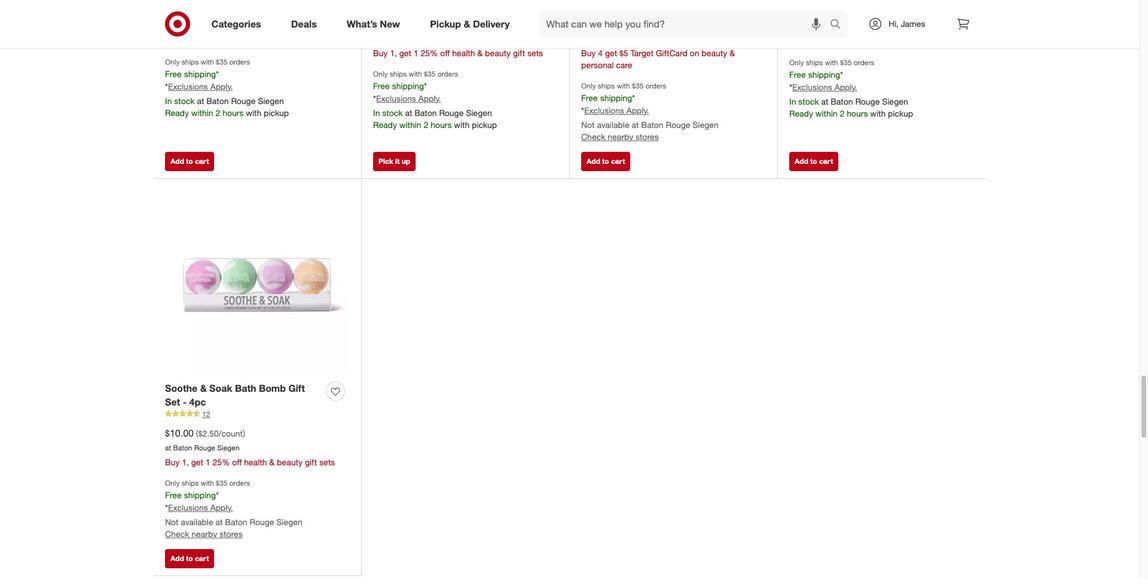 Task type: locate. For each thing, give the bounding box(es) containing it.
$10.00
[[165, 6, 194, 18], [790, 7, 818, 19], [165, 427, 194, 439]]

up
[[402, 157, 411, 166]]

sets
[[319, 36, 335, 46], [944, 36, 960, 46], [528, 48, 543, 58], [319, 457, 335, 467]]

0 horizontal spatial check
[[165, 529, 189, 539]]

buy inside $10.00 ( $2.50 /count ) at baton rouge siegen buy 1, get 1 25% off health & beauty gift sets
[[165, 457, 180, 467]]

off right search button
[[857, 36, 866, 46]]

what's new link
[[337, 11, 415, 37]]

what's
[[347, 18, 377, 30]]

exclusions
[[168, 81, 208, 91], [793, 82, 833, 92], [376, 93, 416, 103], [584, 105, 624, 115], [168, 502, 208, 512]]

& down 12 link
[[269, 457, 275, 467]]

1 vertical spatial check
[[165, 529, 189, 539]]

0 vertical spatial not
[[582, 119, 595, 130]]

*
[[216, 69, 219, 79], [841, 69, 844, 79], [424, 81, 427, 91], [165, 81, 168, 91], [790, 82, 793, 92], [632, 93, 635, 103], [373, 93, 376, 103], [582, 105, 584, 115], [216, 490, 219, 500], [165, 502, 168, 512]]

pick it up
[[379, 157, 411, 166]]

1 horizontal spatial available
[[597, 119, 630, 130]]

siegen inside $7.99 at baton rouge siegen buy 4 get $5 target giftcard on beauty & personal care
[[634, 34, 656, 43]]

pickup & delivery
[[430, 18, 510, 30]]

beauty down deals on the top
[[277, 36, 303, 46]]

add
[[171, 157, 184, 166], [587, 157, 601, 166], [795, 157, 809, 166], [171, 554, 184, 563]]

rouge inside $7.99 at baton rouge siegen buy 4 get $5 target giftcard on beauty & personal care
[[611, 34, 632, 43]]

exclusions apply. button
[[168, 81, 233, 93], [793, 81, 857, 93], [376, 93, 441, 104], [584, 104, 649, 116], [168, 502, 233, 514]]

$35
[[216, 57, 228, 66], [841, 58, 852, 67], [424, 69, 436, 78], [632, 81, 644, 90], [216, 478, 228, 487]]

apply.
[[210, 81, 233, 91], [835, 82, 857, 92], [419, 93, 441, 103], [627, 105, 649, 115], [210, 502, 233, 512]]

1
[[206, 36, 210, 46], [830, 36, 835, 46], [414, 48, 419, 58], [206, 457, 210, 467]]

0 horizontal spatial stores
[[220, 529, 243, 539]]

baton
[[173, 22, 192, 31], [798, 23, 817, 32], [590, 34, 609, 43], [207, 96, 229, 106], [831, 96, 853, 106], [415, 107, 437, 118], [642, 119, 664, 130], [173, 443, 192, 452], [225, 517, 247, 527]]

$2.50
[[198, 428, 219, 438]]

beauty inside $10.00 ( $2.50 /count ) at baton rouge siegen buy 1, get 1 25% off health & beauty gift sets
[[277, 457, 303, 467]]

0 horizontal spatial in
[[165, 96, 172, 106]]

get
[[191, 36, 203, 46], [816, 36, 828, 46], [400, 48, 412, 58], [605, 48, 617, 58], [191, 457, 203, 467]]

1 horizontal spatial ready
[[373, 119, 397, 130]]

health down ) on the left bottom of the page
[[244, 457, 267, 467]]

soothe & soak bath bomb gift set - 4pc image
[[165, 191, 349, 375], [165, 191, 349, 375]]

beauty down 12 link
[[277, 457, 303, 467]]

new
[[380, 18, 400, 30]]

2 horizontal spatial 2
[[840, 108, 845, 118]]

check nearby stores button
[[582, 131, 659, 143], [165, 528, 243, 540]]

0 horizontal spatial nearby
[[192, 529, 217, 539]]

beauty inside $7.99 at baton rouge siegen buy 4 get $5 target giftcard on beauty & personal care
[[702, 48, 728, 58]]

1 horizontal spatial check nearby stores button
[[582, 131, 659, 143]]

12 link
[[165, 409, 349, 420]]

bomb
[[259, 382, 286, 394]]

off inside $10.00 ( $2.50 /count ) at baton rouge siegen buy 1, get 1 25% off health & beauty gift sets
[[232, 457, 242, 467]]

stock
[[174, 96, 195, 106], [799, 96, 819, 106], [382, 107, 403, 118]]

gift
[[289, 382, 305, 394]]

2 horizontal spatial ready
[[790, 108, 814, 118]]

1 horizontal spatial nearby
[[608, 131, 634, 142]]

$10.00 ( $2.50 /count ) at baton rouge siegen buy 1, get 1 25% off health & beauty gift sets
[[165, 427, 335, 467]]

categories link
[[201, 11, 276, 37]]

baton inside $10.00 ( $2.50 /count ) at baton rouge siegen buy 1, get 1 25% off health & beauty gift sets
[[173, 443, 192, 452]]

rouge inside $10.00 ( $2.50 /count ) at baton rouge siegen buy 1, get 1 25% off health & beauty gift sets
[[194, 443, 215, 452]]

beauty right "on"
[[702, 48, 728, 58]]

soak
[[209, 382, 232, 394]]

2
[[216, 107, 220, 118], [840, 108, 845, 118], [424, 119, 429, 130]]

& up 4pc
[[200, 382, 207, 394]]

0 vertical spatial check nearby stores button
[[582, 131, 659, 143]]

& inside $7.99 at baton rouge siegen buy 4 get $5 target giftcard on beauty & personal care
[[730, 48, 735, 58]]

soothe & soak bath bomb gift set - 4pc
[[165, 382, 305, 408]]

4pc
[[189, 396, 206, 408]]

$7.99 at baton rouge siegen buy 4 get $5 target giftcard on beauty & personal care
[[582, 18, 735, 70]]

on
[[690, 48, 700, 58]]

1 vertical spatial not
[[165, 517, 179, 527]]

check
[[582, 131, 606, 142], [165, 529, 189, 539]]

to
[[186, 157, 193, 166], [603, 157, 609, 166], [811, 157, 818, 166], [186, 554, 193, 563]]

deals link
[[281, 11, 332, 37]]

siegen inside $10.00 ( $2.50 /count ) at baton rouge siegen buy 1, get 1 25% off health & beauty gift sets
[[217, 443, 240, 452]]

in
[[165, 96, 172, 106], [790, 96, 797, 106], [373, 107, 380, 118]]

$10.00 at baton rouge siegen buy 1, get 1 25% off health & beauty gift sets
[[165, 6, 335, 46], [790, 7, 960, 46]]

0 vertical spatial stores
[[636, 131, 659, 142]]

& right "on"
[[730, 48, 735, 58]]

25% down "/count"
[[213, 457, 230, 467]]

4
[[598, 48, 603, 58]]

&
[[464, 18, 471, 30], [269, 36, 275, 46], [894, 36, 899, 46], [478, 48, 483, 58], [730, 48, 735, 58], [200, 382, 207, 394], [269, 457, 275, 467]]

only
[[165, 57, 180, 66], [790, 58, 804, 67], [373, 69, 388, 78], [582, 81, 596, 90], [165, 478, 180, 487]]

1 horizontal spatial not
[[582, 119, 595, 130]]

$10.00 left (
[[165, 427, 194, 439]]

off down "/count"
[[232, 457, 242, 467]]

/count
[[219, 428, 243, 438]]

cart
[[195, 157, 209, 166], [611, 157, 625, 166], [820, 157, 834, 166], [195, 554, 209, 563]]

25% down "search"
[[837, 36, 855, 46]]

0 horizontal spatial 2
[[216, 107, 220, 118]]

target
[[631, 48, 654, 58]]

0 vertical spatial check
[[582, 131, 606, 142]]

giftcard
[[656, 48, 688, 58]]

25%
[[213, 36, 230, 46], [837, 36, 855, 46], [421, 48, 438, 58], [213, 457, 230, 467]]

0 horizontal spatial hours
[[223, 107, 244, 118]]

orders
[[230, 57, 250, 66], [854, 58, 875, 67], [438, 69, 458, 78], [646, 81, 667, 90], [230, 478, 250, 487]]

1 vertical spatial stores
[[220, 529, 243, 539]]

25% inside $10.00 ( $2.50 /count ) at baton rouge siegen buy 1, get 1 25% off health & beauty gift sets
[[213, 457, 230, 467]]

stores
[[636, 131, 659, 142], [220, 529, 243, 539]]

25% down the "pickup"
[[421, 48, 438, 58]]

shipping
[[184, 69, 216, 79], [809, 69, 841, 79], [392, 81, 424, 91], [600, 93, 632, 103], [184, 490, 216, 500]]

health down pickup & delivery
[[452, 48, 475, 58]]

1 horizontal spatial only ships with $35 orders free shipping * * exclusions apply. in stock at  baton rouge siegen ready within 2 hours with pickup
[[373, 69, 497, 130]]

available
[[597, 119, 630, 130], [181, 517, 213, 527]]

beauty
[[277, 36, 303, 46], [902, 36, 927, 46], [485, 48, 511, 58], [702, 48, 728, 58], [277, 457, 303, 467]]

at inside $7.99 at baton rouge siegen buy 4 get $5 target giftcard on beauty & personal care
[[582, 34, 588, 43]]

only ships with $35 orders free shipping * * exclusions apply. not available at baton rouge siegen check nearby stores
[[582, 81, 719, 142], [165, 478, 303, 539]]

nearby
[[608, 131, 634, 142], [192, 529, 217, 539]]

1 horizontal spatial stores
[[636, 131, 659, 142]]

0 vertical spatial available
[[597, 119, 630, 130]]

hours
[[223, 107, 244, 118], [847, 108, 868, 118], [431, 119, 452, 130]]

health
[[244, 36, 267, 46], [869, 36, 892, 46], [452, 48, 475, 58], [244, 457, 267, 467]]

& right the "pickup"
[[464, 18, 471, 30]]

$10.00 left search button
[[790, 7, 818, 19]]

set
[[165, 396, 180, 408]]

with
[[201, 57, 214, 66], [825, 58, 839, 67], [409, 69, 422, 78], [617, 81, 630, 90], [246, 107, 262, 118], [871, 108, 886, 118], [454, 119, 470, 130], [201, 478, 214, 487]]

siegen
[[217, 22, 240, 31], [842, 23, 864, 32], [634, 34, 656, 43], [258, 96, 284, 106], [883, 96, 909, 106], [466, 107, 492, 118], [693, 119, 719, 130], [217, 443, 240, 452], [277, 517, 303, 527]]

0 horizontal spatial not
[[165, 517, 179, 527]]

free
[[165, 69, 182, 79], [790, 69, 806, 79], [373, 81, 390, 91], [582, 93, 598, 103], [165, 490, 182, 500]]

ships
[[182, 57, 199, 66], [806, 58, 823, 67], [390, 69, 407, 78], [598, 81, 615, 90], [182, 478, 199, 487]]

only ships with $35 orders free shipping * * exclusions apply. in stock at  baton rouge siegen ready within 2 hours with pickup
[[165, 57, 289, 118], [790, 58, 914, 118], [373, 69, 497, 130]]

2 horizontal spatial within
[[816, 108, 838, 118]]

2 horizontal spatial hours
[[847, 108, 868, 118]]

get inside $10.00 ( $2.50 /count ) at baton rouge siegen buy 1, get 1 25% off health & beauty gift sets
[[191, 457, 203, 467]]

james
[[901, 19, 926, 29]]

add to cart
[[171, 157, 209, 166], [587, 157, 625, 166], [795, 157, 834, 166], [171, 554, 209, 563]]

1 vertical spatial check nearby stores button
[[165, 528, 243, 540]]

beauty down 'james'
[[902, 36, 927, 46]]

not
[[582, 119, 595, 130], [165, 517, 179, 527]]

gift inside $10.00 ( $2.50 /count ) at baton rouge siegen buy 1, get 1 25% off health & beauty gift sets
[[305, 457, 317, 467]]

0 horizontal spatial within
[[191, 107, 213, 118]]

gift
[[305, 36, 317, 46], [930, 36, 942, 46], [513, 48, 525, 58], [305, 457, 317, 467]]

1 vertical spatial available
[[181, 517, 213, 527]]

& down the hi,
[[894, 36, 899, 46]]

1 horizontal spatial only ships with $35 orders free shipping * * exclusions apply. not available at baton rouge siegen check nearby stores
[[582, 81, 719, 142]]

1 horizontal spatial in
[[373, 107, 380, 118]]

pick it up button
[[373, 152, 416, 171]]

rouge
[[194, 22, 215, 31], [819, 23, 840, 32], [611, 34, 632, 43], [231, 96, 256, 106], [856, 96, 880, 106], [439, 107, 464, 118], [666, 119, 691, 130], [194, 443, 215, 452], [250, 517, 274, 527]]

1 vertical spatial only ships with $35 orders free shipping * * exclusions apply. not available at baton rouge siegen check nearby stores
[[165, 478, 303, 539]]

sets inside $10.00 ( $2.50 /count ) at baton rouge siegen buy 1, get 1 25% off health & beauty gift sets
[[319, 457, 335, 467]]

delivery
[[473, 18, 510, 30]]

pickup
[[264, 107, 289, 118], [888, 108, 914, 118], [472, 119, 497, 130]]

hi,
[[889, 19, 899, 29]]

within
[[191, 107, 213, 118], [816, 108, 838, 118], [400, 119, 422, 130]]

add to cart button
[[165, 152, 214, 171], [582, 152, 631, 171], [790, 152, 839, 171], [165, 549, 214, 568]]

ready
[[165, 107, 189, 118], [790, 108, 814, 118], [373, 119, 397, 130]]

pickup & delivery link
[[420, 11, 525, 37]]

buy
[[165, 36, 180, 46], [790, 36, 804, 46], [373, 48, 388, 58], [582, 48, 596, 58], [165, 457, 180, 467]]

1 horizontal spatial check
[[582, 131, 606, 142]]

off
[[232, 36, 242, 46], [857, 36, 866, 46], [440, 48, 450, 58], [232, 457, 242, 467]]

at
[[165, 22, 171, 31], [790, 23, 796, 32], [582, 34, 588, 43], [197, 96, 204, 106], [822, 96, 829, 106], [405, 107, 412, 118], [632, 119, 639, 130], [165, 443, 171, 452], [216, 517, 223, 527]]

1,
[[182, 36, 189, 46], [807, 36, 814, 46], [390, 48, 397, 58], [182, 457, 189, 467]]



Task type: vqa. For each thing, say whether or not it's contained in the screenshot.
Pickup
yes



Task type: describe. For each thing, give the bounding box(es) containing it.
$35 down care
[[632, 81, 644, 90]]

pick
[[379, 157, 394, 166]]

buy 1, get 1 25% off health & beauty gift sets
[[373, 48, 543, 58]]

0 horizontal spatial ready
[[165, 107, 189, 118]]

0 horizontal spatial available
[[181, 517, 213, 527]]

0 horizontal spatial pickup
[[264, 107, 289, 118]]

search
[[825, 19, 854, 31]]

care
[[616, 60, 633, 70]]

off down the "pickup"
[[440, 48, 450, 58]]

25% down categories
[[213, 36, 230, 46]]

2 horizontal spatial only ships with $35 orders free shipping * * exclusions apply. in stock at  baton rouge siegen ready within 2 hours with pickup
[[790, 58, 914, 118]]

buy inside $7.99 at baton rouge siegen buy 4 get $5 target giftcard on beauty & personal care
[[582, 48, 596, 58]]

What can we help you find? suggestions appear below search field
[[539, 11, 834, 37]]

search button
[[825, 11, 854, 39]]

what's new
[[347, 18, 400, 30]]

0 vertical spatial only ships with $35 orders free shipping * * exclusions apply. not available at baton rouge siegen check nearby stores
[[582, 81, 719, 142]]

deals
[[291, 18, 317, 30]]

0 horizontal spatial only ships with $35 orders free shipping * * exclusions apply. not available at baton rouge siegen check nearby stores
[[165, 478, 303, 539]]

soothe & soak bath bomb gift set - 4pc link
[[165, 382, 321, 409]]

$35 down buy 1, get 1 25% off health & beauty gift sets
[[424, 69, 436, 78]]

$10.00 left categories
[[165, 6, 194, 18]]

$35 down categories
[[216, 57, 228, 66]]

)
[[243, 428, 245, 438]]

1 horizontal spatial within
[[400, 119, 422, 130]]

health down the hi,
[[869, 36, 892, 46]]

$10.00 inside $10.00 ( $2.50 /count ) at baton rouge siegen buy 1, get 1 25% off health & beauty gift sets
[[165, 427, 194, 439]]

1 horizontal spatial 2
[[424, 119, 429, 130]]

health down categories
[[244, 36, 267, 46]]

0 horizontal spatial $10.00 at baton rouge siegen buy 1, get 1 25% off health & beauty gift sets
[[165, 6, 335, 46]]

hi, james
[[889, 19, 926, 29]]

it
[[395, 157, 400, 166]]

$35 down $10.00 ( $2.50 /count ) at baton rouge siegen buy 1, get 1 25% off health & beauty gift sets
[[216, 478, 228, 487]]

get inside $7.99 at baton rouge siegen buy 4 get $5 target giftcard on beauty & personal care
[[605, 48, 617, 58]]

2 horizontal spatial in
[[790, 96, 797, 106]]

bath
[[235, 382, 256, 394]]

0 horizontal spatial only ships with $35 orders free shipping * * exclusions apply. in stock at  baton rouge siegen ready within 2 hours with pickup
[[165, 57, 289, 118]]

& inside 'soothe & soak bath bomb gift set - 4pc'
[[200, 382, 207, 394]]

1 horizontal spatial hours
[[431, 119, 452, 130]]

1 vertical spatial nearby
[[192, 529, 217, 539]]

$7.99
[[582, 18, 605, 30]]

1 horizontal spatial pickup
[[472, 119, 497, 130]]

12
[[202, 410, 210, 419]]

& inside $10.00 ( $2.50 /count ) at baton rouge siegen buy 1, get 1 25% off health & beauty gift sets
[[269, 457, 275, 467]]

-
[[183, 396, 187, 408]]

$3.00
[[373, 18, 397, 30]]

0 horizontal spatial check nearby stores button
[[165, 528, 243, 540]]

& down pickup & delivery link
[[478, 48, 483, 58]]

soothe
[[165, 382, 198, 394]]

categories
[[211, 18, 261, 30]]

2 horizontal spatial pickup
[[888, 108, 914, 118]]

0 vertical spatial nearby
[[608, 131, 634, 142]]

& left deals link
[[269, 36, 275, 46]]

personal
[[582, 60, 614, 70]]

pickup
[[430, 18, 461, 30]]

1 horizontal spatial $10.00 at baton rouge siegen buy 1, get 1 25% off health & beauty gift sets
[[790, 7, 960, 46]]

2 horizontal spatial stock
[[799, 96, 819, 106]]

health inside $10.00 ( $2.50 /count ) at baton rouge siegen buy 1, get 1 25% off health & beauty gift sets
[[244, 457, 267, 467]]

$35 down search button
[[841, 58, 852, 67]]

baton inside $7.99 at baton rouge siegen buy 4 get $5 target giftcard on beauty & personal care
[[590, 34, 609, 43]]

off down categories
[[232, 36, 242, 46]]

$5
[[620, 48, 629, 58]]

1 inside $10.00 ( $2.50 /count ) at baton rouge siegen buy 1, get 1 25% off health & beauty gift sets
[[206, 457, 210, 467]]

0 horizontal spatial stock
[[174, 96, 195, 106]]

1, inside $10.00 ( $2.50 /count ) at baton rouge siegen buy 1, get 1 25% off health & beauty gift sets
[[182, 457, 189, 467]]

1 horizontal spatial stock
[[382, 107, 403, 118]]

at inside $10.00 ( $2.50 /count ) at baton rouge siegen buy 1, get 1 25% off health & beauty gift sets
[[165, 443, 171, 452]]

(
[[196, 428, 198, 438]]

beauty down delivery at top
[[485, 48, 511, 58]]



